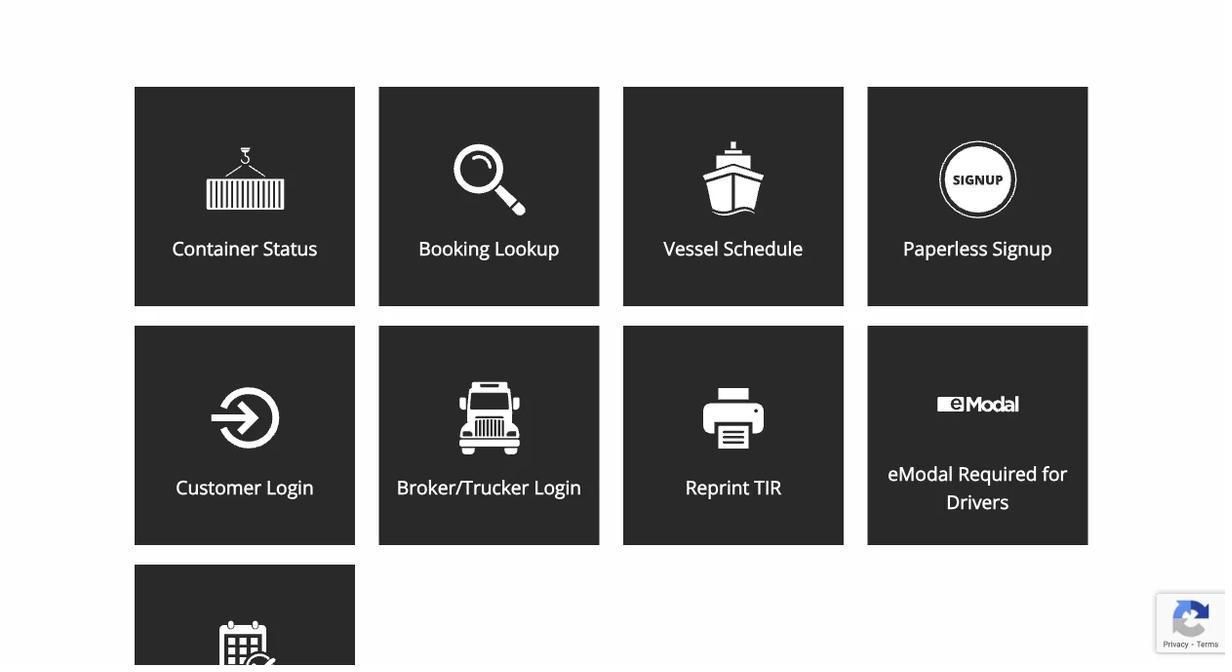 Task type: vqa. For each thing, say whether or not it's contained in the screenshot.
Warehouse
no



Task type: describe. For each thing, give the bounding box(es) containing it.
required
[[959, 461, 1038, 486]]

broker/trucker login link
[[369, 326, 614, 552]]

drivers
[[947, 489, 1010, 514]]

reprint tir link
[[614, 326, 858, 552]]

paperless
[[904, 236, 988, 261]]

broker/trucker login
[[397, 475, 582, 500]]

login for broker/trucker login
[[534, 475, 582, 500]]

vessel
[[664, 236, 719, 261]]

container status
[[172, 236, 318, 261]]

reprint tir
[[686, 475, 782, 500]]

status
[[263, 236, 318, 261]]

broker/trucker
[[397, 475, 529, 500]]

reprint
[[686, 475, 750, 500]]

customer login
[[176, 475, 314, 500]]

booking lookup
[[419, 236, 560, 261]]

for
[[1043, 461, 1068, 486]]

tir
[[755, 475, 782, 500]]

vessel schedule link
[[614, 87, 858, 313]]

emodal
[[888, 461, 954, 486]]

paperless signup
[[904, 236, 1053, 261]]

paperless signup link
[[858, 87, 1098, 313]]



Task type: locate. For each thing, give the bounding box(es) containing it.
emodal required for drivers
[[888, 461, 1068, 514]]

login right customer
[[267, 475, 314, 500]]

lookup
[[495, 236, 560, 261]]

signup
[[993, 236, 1053, 261]]

1 horizontal spatial login
[[534, 475, 582, 500]]

login for customer login
[[267, 475, 314, 500]]

booking lookup link
[[369, 87, 614, 313]]

emodal required for drivers link
[[858, 326, 1098, 552]]

container
[[172, 236, 258, 261]]

login right broker/trucker
[[534, 475, 582, 500]]

schedule
[[724, 236, 803, 261]]

vessel schedule
[[664, 236, 803, 261]]

1 login from the left
[[267, 475, 314, 500]]

login
[[267, 475, 314, 500], [534, 475, 582, 500]]

customer login link
[[125, 326, 369, 552]]

container status link
[[125, 87, 369, 313]]

booking
[[419, 236, 490, 261]]

customer
[[176, 475, 262, 500]]

0 horizontal spatial login
[[267, 475, 314, 500]]

2 login from the left
[[534, 475, 582, 500]]



